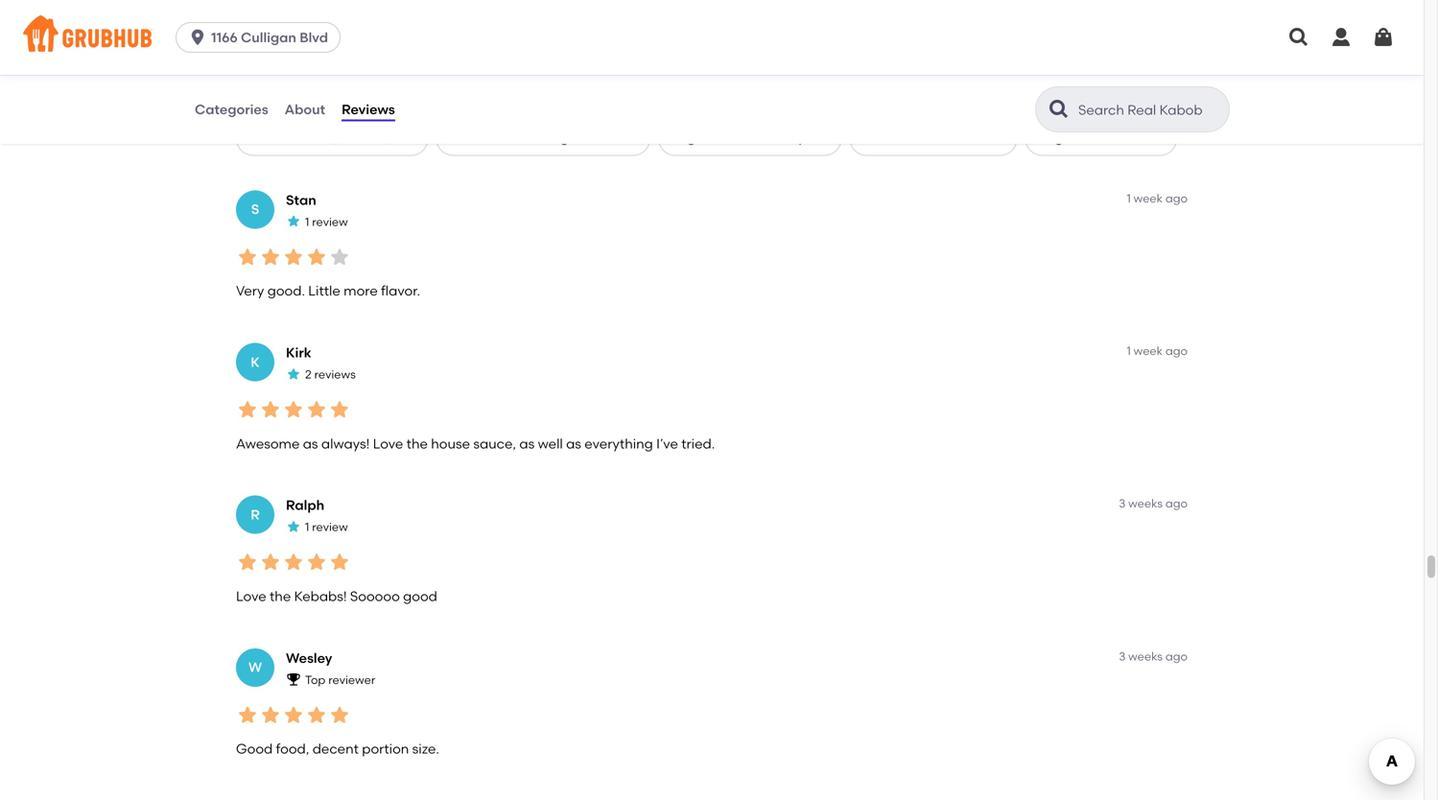 Task type: describe. For each thing, give the bounding box(es) containing it.
more
[[344, 283, 378, 299]]

i've
[[657, 436, 679, 452]]

ago for love the kebabs! sooooo good
[[1166, 497, 1188, 511]]

decent
[[313, 741, 359, 758]]

3 for good food, decent portion size.
[[1120, 650, 1126, 664]]

reviews
[[342, 101, 395, 117]]

plus icon image for shish & chicken thigh kabob
[[623, 133, 635, 144]]

1166
[[211, 29, 238, 46]]

very good. little more flavor.
[[236, 283, 421, 299]]

very
[[236, 283, 264, 299]]

s
[[251, 201, 259, 218]]

Search Real Kabob search field
[[1077, 101, 1224, 119]]

kirk
[[286, 345, 312, 361]]

bread
[[295, 131, 329, 145]]

shish & chicken thigh kabob button
[[436, 121, 651, 156]]

good
[[403, 588, 438, 605]]

thigh
[[544, 131, 576, 145]]

about button
[[284, 75, 326, 144]]

awesome
[[236, 436, 300, 452]]

skewer
[[1102, 131, 1142, 145]]

food.
[[349, 68, 382, 85]]

reviews button
[[341, 75, 396, 144]]

ago for awesome as always!   love the house sauce, as well as everything i've tried.
[[1166, 344, 1188, 358]]

vegetable
[[1042, 131, 1100, 145]]

sooooo
[[350, 588, 400, 605]]

2
[[305, 368, 312, 382]]

3 weeks ago for good food, decent portion size.
[[1120, 650, 1188, 664]]

reviews
[[314, 368, 356, 382]]

review for stan
[[312, 215, 348, 229]]

svg image
[[1373, 26, 1396, 49]]

search icon image
[[1048, 98, 1071, 121]]

ago for very good. little more flavor.
[[1166, 191, 1188, 205]]

svg image inside 1166 culligan blvd button
[[188, 28, 207, 47]]

2 reviews
[[305, 368, 356, 382]]

& for chicken
[[485, 131, 493, 145]]

categories
[[195, 101, 268, 117]]

top
[[305, 673, 326, 687]]

1 horizontal spatial love
[[373, 436, 403, 452]]

plus icon image for basmati saffron rice
[[990, 133, 1002, 144]]

2 horizontal spatial svg image
[[1331, 26, 1354, 49]]

w
[[248, 660, 262, 676]]

3 as from the left
[[566, 436, 582, 452]]

review for ralph
[[312, 521, 348, 534]]

shish & chicken thigh kabob
[[453, 131, 615, 145]]

size.
[[412, 741, 440, 758]]

categories button
[[194, 75, 269, 144]]

tried.
[[682, 436, 715, 452]]

weeks for good food, decent portion size.
[[1129, 650, 1163, 664]]

kabob
[[578, 131, 615, 145]]

always!
[[321, 436, 370, 452]]

saffron
[[915, 131, 956, 145]]

good food, decent portion size.
[[236, 741, 440, 758]]

awesome as always!   love the house sauce, as well as everything i've tried.
[[236, 436, 715, 452]]

1 review for stan
[[305, 215, 348, 229]]

week for awesome as always!   love the house sauce, as well as everything i've tried.
[[1134, 344, 1163, 358]]

plus icon image for lavash bread (full sheet)
[[401, 133, 412, 144]]

lavash
[[252, 131, 292, 145]]

top reviewer
[[305, 673, 376, 687]]

main navigation navigation
[[0, 0, 1425, 75]]

good
[[236, 741, 273, 758]]

sheet)
[[357, 131, 393, 145]]

everything
[[585, 436, 654, 452]]

basmati saffron rice button
[[850, 121, 1018, 156]]

0 horizontal spatial love
[[236, 588, 267, 605]]

1 horizontal spatial svg image
[[1288, 26, 1311, 49]]



Task type: vqa. For each thing, say whether or not it's contained in the screenshot.
the rightmost •
no



Task type: locate. For each thing, give the bounding box(es) containing it.
excellent
[[236, 68, 295, 85]]

1 horizontal spatial as
[[520, 436, 535, 452]]

2 & from the left
[[714, 131, 723, 145]]

1 vertical spatial 1 week ago
[[1127, 344, 1188, 358]]

plus icon image right kabob
[[623, 133, 635, 144]]

3 for love the kebabs! sooooo good
[[1120, 497, 1126, 511]]

plus icon image inside vegetable skewer button
[[1150, 133, 1161, 144]]

& right shish
[[485, 131, 493, 145]]

1 horizontal spatial the
[[407, 436, 428, 452]]

(full
[[331, 131, 354, 145]]

about
[[285, 101, 325, 117]]

1 vertical spatial 3
[[1120, 650, 1126, 664]]

1166 culligan blvd
[[211, 29, 328, 46]]

2 1 review from the top
[[305, 521, 348, 534]]

&
[[485, 131, 493, 145], [714, 131, 723, 145]]

plus icon image right dip
[[815, 133, 826, 144]]

star icon image
[[236, 31, 259, 54], [259, 31, 282, 54], [282, 31, 305, 54], [305, 31, 328, 54], [328, 31, 351, 54], [286, 214, 301, 229], [236, 246, 259, 269], [259, 246, 282, 269], [282, 246, 305, 269], [305, 246, 328, 269], [328, 246, 351, 269], [286, 366, 301, 382], [236, 398, 259, 421], [259, 398, 282, 421], [282, 398, 305, 421], [305, 398, 328, 421], [328, 398, 351, 421], [286, 519, 301, 535], [236, 551, 259, 574], [259, 551, 282, 574], [282, 551, 305, 574], [305, 551, 328, 574], [328, 551, 351, 574], [236, 704, 259, 727], [259, 704, 282, 727], [282, 704, 305, 727], [305, 704, 328, 727], [328, 704, 351, 727]]

plus icon image
[[401, 133, 412, 144], [623, 133, 635, 144], [815, 133, 826, 144], [990, 133, 1002, 144], [1150, 133, 1161, 144]]

trophy icon image
[[286, 672, 301, 687]]

3 ago from the top
[[1166, 497, 1188, 511]]

2 plus icon image from the left
[[623, 133, 635, 144]]

0 vertical spatial 3
[[1120, 497, 1126, 511]]

plus icon image inside yogurt & cucumber dip button
[[815, 133, 826, 144]]

2 ago from the top
[[1166, 344, 1188, 358]]

1
[[1127, 191, 1132, 205], [305, 215, 309, 229], [1127, 344, 1132, 358], [305, 521, 309, 534]]

3 weeks ago
[[1120, 497, 1188, 511], [1120, 650, 1188, 664]]

portion
[[362, 741, 409, 758]]

1 review down ralph
[[305, 521, 348, 534]]

chicken
[[496, 131, 542, 145]]

review
[[312, 215, 348, 229], [312, 521, 348, 534]]

1 vertical spatial love
[[236, 588, 267, 605]]

0 vertical spatial week
[[1134, 191, 1163, 205]]

the left the house
[[407, 436, 428, 452]]

2 as from the left
[[520, 436, 535, 452]]

house
[[431, 436, 470, 452]]

2 1 week ago from the top
[[1127, 344, 1188, 358]]

plus icon image right rice
[[990, 133, 1002, 144]]

1 week ago
[[1127, 191, 1188, 205], [1127, 344, 1188, 358]]

3 weeks ago for love the kebabs! sooooo good
[[1120, 497, 1188, 511]]

blvd
[[300, 29, 328, 46]]

4 plus icon image from the left
[[990, 133, 1002, 144]]

plus icon image for yogurt & cucumber dip
[[815, 133, 826, 144]]

love the kebabs! sooooo good
[[236, 588, 438, 605]]

the
[[407, 436, 428, 452], [270, 588, 291, 605]]

as left the well
[[520, 436, 535, 452]]

ago
[[1166, 191, 1188, 205], [1166, 344, 1188, 358], [1166, 497, 1188, 511], [1166, 650, 1188, 664]]

basmati saffron rice
[[866, 131, 983, 145]]

as
[[303, 436, 318, 452], [520, 436, 535, 452], [566, 436, 582, 452]]

weeks
[[1129, 497, 1163, 511], [1129, 650, 1163, 664]]

gwen
[[236, 101, 269, 115]]

good.
[[268, 283, 305, 299]]

review down ralph
[[312, 521, 348, 534]]

plus icon image for vegetable skewer
[[1150, 133, 1161, 144]]

0 vertical spatial the
[[407, 436, 428, 452]]

0 vertical spatial 1 week ago
[[1127, 191, 1188, 205]]

2 review from the top
[[312, 521, 348, 534]]

wesley
[[286, 650, 333, 667]]

week for very good. little more flavor.
[[1134, 191, 1163, 205]]

1 review
[[305, 215, 348, 229], [305, 521, 348, 534]]

2 3 from the top
[[1120, 650, 1126, 664]]

lavash bread (full sheet)
[[252, 131, 393, 145]]

reviewer
[[328, 673, 376, 687]]

1 ago from the top
[[1166, 191, 1188, 205]]

1 vertical spatial the
[[270, 588, 291, 605]]

flavor.
[[381, 283, 421, 299]]

yogurt & cucumber dip button
[[659, 121, 842, 156]]

0 horizontal spatial &
[[485, 131, 493, 145]]

plus icon image inside shish & chicken thigh kabob button
[[623, 133, 635, 144]]

gwen ordered:
[[236, 101, 319, 115]]

1 horizontal spatial &
[[714, 131, 723, 145]]

vegetable skewer
[[1042, 131, 1142, 145]]

love right always!
[[373, 436, 403, 452]]

3 plus icon image from the left
[[815, 133, 826, 144]]

1 vertical spatial review
[[312, 521, 348, 534]]

4 ago from the top
[[1166, 650, 1188, 664]]

1 vertical spatial weeks
[[1129, 650, 1163, 664]]

cucumber
[[725, 131, 785, 145]]

lavash bread (full sheet) button
[[236, 121, 429, 156]]

dip
[[788, 131, 807, 145]]

0 vertical spatial weeks
[[1129, 497, 1163, 511]]

1 week from the top
[[1134, 191, 1163, 205]]

culligan
[[241, 29, 297, 46]]

ordered:
[[272, 101, 319, 115]]

5 plus icon image from the left
[[1150, 133, 1161, 144]]

0 horizontal spatial the
[[270, 588, 291, 605]]

ago for good food, decent portion size.
[[1166, 650, 1188, 664]]

svg image
[[1288, 26, 1311, 49], [1331, 26, 1354, 49], [188, 28, 207, 47]]

weeks for love the kebabs! sooooo good
[[1129, 497, 1163, 511]]

ralph
[[286, 497, 325, 514]]

1 vertical spatial week
[[1134, 344, 1163, 358]]

little
[[308, 283, 341, 299]]

food,
[[276, 741, 309, 758]]

plus icon image right sheet)
[[401, 133, 412, 144]]

plus icon image inside basmati saffron rice button
[[990, 133, 1002, 144]]

shish
[[453, 131, 482, 145]]

review down stan
[[312, 215, 348, 229]]

1 weeks from the top
[[1129, 497, 1163, 511]]

yogurt & cucumber dip
[[675, 131, 807, 145]]

basmati
[[866, 131, 913, 145]]

love
[[373, 436, 403, 452], [236, 588, 267, 605]]

1 1 week ago from the top
[[1127, 191, 1188, 205]]

r
[[251, 507, 260, 523]]

1 vertical spatial 1 review
[[305, 521, 348, 534]]

1 review for ralph
[[305, 521, 348, 534]]

0 horizontal spatial svg image
[[188, 28, 207, 47]]

well
[[538, 436, 563, 452]]

the left kebabs!
[[270, 588, 291, 605]]

0 vertical spatial 3 weeks ago
[[1120, 497, 1188, 511]]

as right the well
[[566, 436, 582, 452]]

as left always!
[[303, 436, 318, 452]]

0 horizontal spatial as
[[303, 436, 318, 452]]

2 horizontal spatial as
[[566, 436, 582, 452]]

vegetable skewer button
[[1026, 121, 1178, 156]]

1 plus icon image from the left
[[401, 133, 412, 144]]

1 review from the top
[[312, 215, 348, 229]]

excellent persian food.
[[236, 68, 382, 85]]

2 weeks from the top
[[1129, 650, 1163, 664]]

1 as from the left
[[303, 436, 318, 452]]

1 week ago for awesome as always!   love the house sauce, as well as everything i've tried.
[[1127, 344, 1188, 358]]

love left kebabs!
[[236, 588, 267, 605]]

0 vertical spatial love
[[373, 436, 403, 452]]

1 review down stan
[[305, 215, 348, 229]]

1 vertical spatial 3 weeks ago
[[1120, 650, 1188, 664]]

1166 culligan blvd button
[[176, 22, 348, 53]]

0 vertical spatial review
[[312, 215, 348, 229]]

k
[[251, 354, 260, 370]]

1 & from the left
[[485, 131, 493, 145]]

1 1 review from the top
[[305, 215, 348, 229]]

1 3 from the top
[[1120, 497, 1126, 511]]

1 3 weeks ago from the top
[[1120, 497, 1188, 511]]

persian
[[298, 68, 346, 85]]

0 vertical spatial 1 review
[[305, 215, 348, 229]]

2 3 weeks ago from the top
[[1120, 650, 1188, 664]]

kebabs!
[[294, 588, 347, 605]]

rice
[[959, 131, 983, 145]]

& right yogurt
[[714, 131, 723, 145]]

2 week from the top
[[1134, 344, 1163, 358]]

stan
[[286, 192, 317, 208]]

yogurt
[[675, 131, 711, 145]]

& for cucumber
[[714, 131, 723, 145]]

plus icon image inside lavash bread (full sheet) button
[[401, 133, 412, 144]]

3
[[1120, 497, 1126, 511], [1120, 650, 1126, 664]]

plus icon image down the search real kabob search box
[[1150, 133, 1161, 144]]

1 week ago for very good. little more flavor.
[[1127, 191, 1188, 205]]

sauce,
[[474, 436, 516, 452]]

week
[[1134, 191, 1163, 205], [1134, 344, 1163, 358]]



